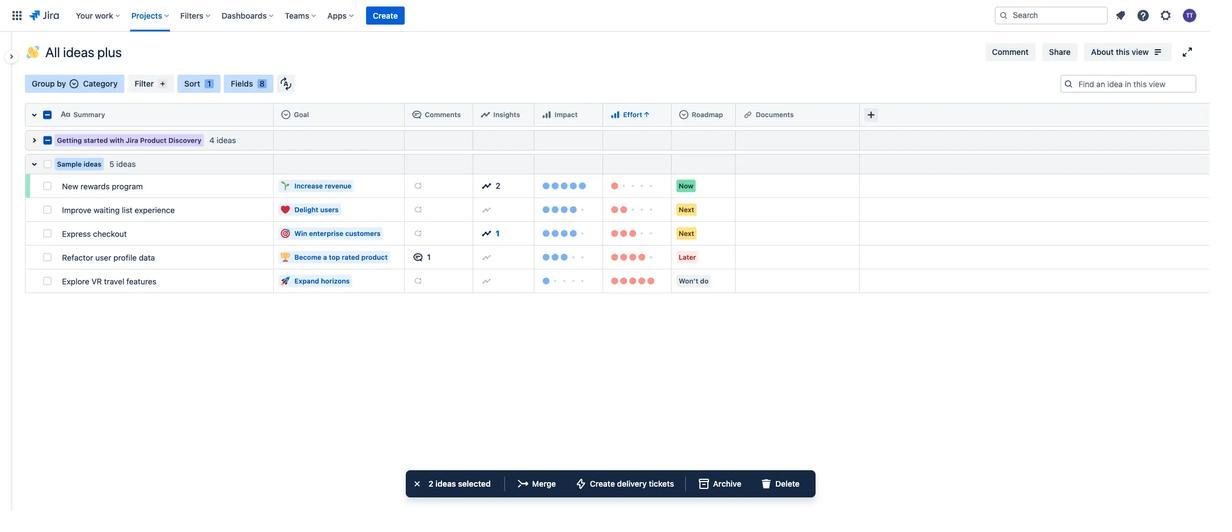Task type: describe. For each thing, give the bounding box(es) containing it.
next for improve waiting list experience
[[679, 206, 694, 214]]

Search field
[[995, 7, 1108, 25]]

create delivery tickets button
[[567, 476, 681, 494]]

work
[[95, 11, 113, 20]]

help image
[[1137, 9, 1150, 22]]

top
[[329, 254, 340, 262]]

summary
[[73, 111, 105, 119]]

win
[[295, 230, 307, 238]]

customers
[[345, 230, 381, 238]]

:rocket: image
[[281, 277, 290, 286]]

comments
[[425, 111, 461, 119]]

filter button
[[128, 75, 174, 93]]

become
[[295, 254, 321, 262]]

2 button
[[478, 177, 530, 195]]

2 for 2 ideas selected
[[429, 480, 434, 489]]

increase revenue
[[295, 182, 352, 190]]

experience
[[135, 206, 175, 215]]

express checkout
[[62, 230, 127, 239]]

share button
[[1043, 43, 1078, 61]]

merge image
[[516, 478, 530, 492]]

explore vr travel features
[[62, 277, 157, 287]]

2 ideas selected
[[429, 480, 491, 489]]

expand
[[295, 278, 319, 285]]

summary image
[[61, 110, 70, 119]]

roadmap
[[692, 111, 723, 119]]

enterprise
[[309, 230, 344, 238]]

create delivery tickets image
[[574, 478, 588, 492]]

user
[[95, 253, 111, 263]]

filters button
[[177, 7, 215, 25]]

0 vertical spatial 1
[[207, 79, 211, 88]]

rewards
[[81, 182, 110, 191]]

a
[[323, 254, 327, 262]]

delete button
[[753, 476, 807, 494]]

share
[[1049, 47, 1071, 57]]

about this view
[[1092, 47, 1149, 57]]

0 horizontal spatial 1 button
[[409, 249, 469, 267]]

data
[[139, 253, 155, 263]]

product
[[361, 254, 388, 262]]

projects button
[[128, 7, 174, 25]]

dashboards button
[[218, 7, 278, 25]]

waiting
[[94, 206, 120, 215]]

single select dropdown image
[[69, 79, 79, 88]]

won't do
[[679, 278, 709, 285]]

search image
[[1000, 11, 1009, 20]]

effort image
[[611, 110, 620, 119]]

do
[[700, 278, 709, 285]]

impact image
[[542, 110, 551, 119]]

expand image
[[1181, 45, 1195, 59]]

create delivery tickets
[[590, 480, 674, 489]]

projects
[[131, 11, 162, 20]]

:seedling: image
[[281, 182, 290, 191]]

documents
[[756, 111, 794, 119]]

fields
[[231, 79, 253, 88]]

all ideas plus
[[45, 44, 122, 60]]

5
[[109, 160, 114, 169]]

expand horizons
[[295, 278, 350, 285]]

your work button
[[72, 7, 125, 25]]

checkout
[[93, 230, 127, 239]]

apps
[[328, 11, 347, 20]]

group by
[[32, 79, 66, 88]]

this
[[1116, 47, 1130, 57]]

apps button
[[324, 7, 358, 25]]

filter
[[135, 79, 154, 88]]

improve
[[62, 206, 91, 215]]

sample
[[57, 160, 82, 168]]

create for create delivery tickets
[[590, 480, 615, 489]]

delight
[[295, 206, 319, 214]]

insights image
[[481, 110, 490, 119]]

current project sidebar image
[[0, 45, 25, 68]]

insights
[[494, 111, 520, 119]]

later
[[679, 254, 696, 262]]

roadmap image
[[680, 110, 689, 119]]

delete
[[776, 480, 800, 489]]

travel
[[104, 277, 124, 287]]

1 horizontal spatial 1 button
[[478, 225, 530, 243]]

2 for 2
[[496, 181, 501, 191]]

your profile and settings image
[[1183, 9, 1197, 22]]

banner containing your work
[[0, 0, 1210, 32]]

vr
[[92, 277, 102, 287]]

comment
[[992, 47, 1029, 57]]

filters
[[180, 11, 204, 20]]

sort
[[184, 79, 200, 88]]

polaris common.ui.field config.add.add more.icon image
[[865, 108, 878, 122]]

program
[[112, 182, 143, 191]]

profile
[[113, 253, 137, 263]]

tickets
[[649, 480, 674, 489]]

now
[[679, 182, 694, 190]]



Task type: vqa. For each thing, say whether or not it's contained in the screenshot.
Won'T Do
yes



Task type: locate. For each thing, give the bounding box(es) containing it.
merge
[[532, 480, 556, 489]]

insights image
[[482, 182, 491, 191], [482, 229, 491, 238]]

improve waiting list experience
[[62, 206, 175, 215]]

2 vertical spatial 1
[[427, 253, 431, 262]]

insights image for 2
[[482, 182, 491, 191]]

goal button
[[278, 106, 400, 124]]

teams button
[[282, 7, 321, 25]]

delivery
[[617, 480, 647, 489]]

1 vertical spatial insights image
[[482, 229, 491, 238]]

insights image for 1
[[482, 229, 491, 238]]

getting started with jira product discovery
[[57, 137, 202, 145], [57, 137, 202, 145]]

1 button
[[478, 225, 530, 243], [409, 249, 469, 267]]

0 vertical spatial create
[[373, 11, 398, 20]]

1 down 2 button
[[496, 229, 500, 238]]

cell
[[274, 103, 405, 127], [405, 103, 473, 127], [473, 103, 535, 127], [535, 103, 603, 127], [603, 103, 672, 127], [672, 103, 736, 127], [736, 103, 860, 127], [860, 103, 1002, 127], [274, 130, 405, 151], [274, 130, 405, 151], [405, 130, 473, 151], [405, 130, 473, 151], [473, 130, 535, 151], [473, 130, 535, 151], [603, 130, 672, 151], [603, 130, 672, 151], [672, 130, 736, 151], [672, 130, 736, 151], [860, 130, 1002, 151], [603, 154, 672, 175], [860, 175, 1002, 198], [736, 198, 860, 222], [860, 198, 1002, 222], [736, 222, 860, 246], [860, 222, 1002, 246], [736, 246, 860, 270], [860, 246, 1002, 270], [736, 270, 860, 294], [860, 270, 1002, 294]]

jira image
[[29, 9, 59, 22], [29, 9, 59, 22]]

goal
[[294, 111, 309, 119]]

features
[[126, 277, 157, 287]]

express
[[62, 230, 91, 239]]

comments button
[[409, 106, 469, 124]]

refactor user profile data
[[62, 253, 155, 263]]

impact
[[555, 111, 578, 119]]

started
[[84, 137, 108, 145], [84, 137, 108, 145]]

2 next from the top
[[679, 230, 694, 238]]

header.asc image
[[642, 110, 652, 119]]

add image
[[414, 182, 423, 191], [482, 206, 491, 215], [414, 229, 423, 238], [482, 253, 491, 262]]

1 horizontal spatial 2
[[496, 181, 501, 191]]

0 vertical spatial 2
[[496, 181, 501, 191]]

archive
[[713, 480, 742, 489]]

your
[[76, 11, 93, 20]]

effort button
[[608, 106, 667, 124]]

about
[[1092, 47, 1114, 57]]

0 horizontal spatial create
[[373, 11, 398, 20]]

:heart: image
[[281, 206, 290, 215]]

win enterprise customers
[[295, 230, 381, 238]]

won't
[[679, 278, 699, 285]]

hyperlink image
[[744, 110, 753, 119]]

roadmap button
[[676, 106, 731, 124]]

collapse all image
[[27, 108, 41, 122]]

list
[[122, 206, 132, 215]]

goal image
[[282, 110, 291, 119]]

banner
[[0, 0, 1210, 32]]

your work
[[76, 11, 113, 20]]

next down now
[[679, 206, 694, 214]]

summary button
[[58, 106, 269, 124]]

1 horizontal spatial 1
[[427, 253, 431, 262]]

0 vertical spatial next
[[679, 206, 694, 214]]

:wave: image
[[27, 46, 39, 58], [27, 46, 39, 58]]

0 horizontal spatial 2
[[429, 480, 434, 489]]

next
[[679, 206, 694, 214], [679, 230, 694, 238]]

1 horizontal spatial create
[[590, 480, 615, 489]]

1 right comments icon
[[427, 253, 431, 262]]

appswitcher icon image
[[10, 9, 24, 22]]

discovery
[[168, 137, 202, 145], [168, 137, 202, 145]]

group
[[32, 79, 55, 88]]

create right apps dropdown button
[[373, 11, 398, 20]]

insights button
[[478, 106, 530, 124]]

explore
[[62, 277, 89, 287]]

create button
[[366, 7, 405, 25]]

1 for 1 button to the left
[[427, 253, 431, 262]]

1 vertical spatial create
[[590, 480, 615, 489]]

revenue
[[325, 182, 352, 190]]

next up later
[[679, 230, 694, 238]]

become a top rated product
[[295, 254, 388, 262]]

rated
[[342, 254, 360, 262]]

with
[[110, 137, 124, 145], [110, 137, 124, 145]]

comments image
[[414, 253, 423, 262]]

show description image
[[1152, 45, 1165, 59]]

4
[[209, 136, 215, 145], [209, 136, 215, 145]]

1 insights image from the top
[[482, 182, 491, 191]]

4 ideas
[[209, 136, 236, 145], [209, 136, 236, 145]]

refactor
[[62, 253, 93, 263]]

0 vertical spatial insights image
[[482, 182, 491, 191]]

1 vertical spatial next
[[679, 230, 694, 238]]

primary element
[[7, 0, 995, 31]]

increase
[[295, 182, 323, 190]]

comments image
[[412, 110, 422, 119]]

:rocket: image
[[281, 277, 290, 286]]

create inside create button
[[373, 11, 398, 20]]

2 horizontal spatial 1
[[496, 229, 500, 238]]

new rewards program
[[62, 182, 143, 191]]

category
[[83, 79, 118, 88]]

next for express checkout
[[679, 230, 694, 238]]

0 horizontal spatial 1
[[207, 79, 211, 88]]

1 for the rightmost 1 button
[[496, 229, 500, 238]]

:seedling: image
[[281, 182, 290, 191]]

create for create
[[373, 11, 398, 20]]

sample ideas
[[57, 160, 101, 168]]

impact button
[[539, 106, 598, 124]]

add image
[[414, 182, 423, 191], [414, 206, 423, 215], [414, 206, 423, 215], [414, 229, 423, 238], [414, 277, 423, 286], [414, 277, 423, 286], [482, 277, 491, 286]]

:heart: image
[[281, 206, 290, 215]]

dashboards
[[222, 11, 267, 20]]

1 vertical spatial 2
[[429, 480, 434, 489]]

create
[[373, 11, 398, 20], [590, 480, 615, 489]]

notifications image
[[1114, 9, 1128, 22]]

view
[[1132, 47, 1149, 57]]

2 inside 2 button
[[496, 181, 501, 191]]

1 right sort
[[207, 79, 211, 88]]

create inside create delivery tickets button
[[590, 480, 615, 489]]

1 vertical spatial 1 button
[[409, 249, 469, 267]]

Find an idea in this view field
[[1076, 76, 1196, 92]]

archive button
[[691, 476, 748, 494]]

ideas
[[63, 44, 94, 60], [217, 136, 236, 145], [217, 136, 236, 145], [116, 160, 136, 169], [84, 160, 101, 168], [436, 480, 456, 489]]

delight users
[[295, 206, 339, 214]]

2 insights image from the top
[[482, 229, 491, 238]]

archive image
[[697, 478, 711, 492]]

:trophy: image
[[281, 253, 290, 262], [281, 253, 290, 262]]

close image
[[411, 478, 424, 492]]

all
[[45, 44, 60, 60]]

jira
[[126, 137, 138, 145], [126, 137, 138, 145]]

create right create delivery tickets icon
[[590, 480, 615, 489]]

1 next from the top
[[679, 206, 694, 214]]

1
[[207, 79, 211, 88], [496, 229, 500, 238], [427, 253, 431, 262]]

plus
[[97, 44, 122, 60]]

by
[[57, 79, 66, 88]]

merge button
[[510, 476, 563, 494]]

5 ideas
[[109, 160, 136, 169]]

:dart: image
[[281, 229, 290, 238], [281, 229, 290, 238]]

autosave is enabled image
[[280, 77, 292, 91]]

new
[[62, 182, 78, 191]]

about this view button
[[1085, 43, 1172, 61]]

horizons
[[321, 278, 350, 285]]

1 vertical spatial 1
[[496, 229, 500, 238]]

effort
[[623, 111, 642, 119]]

documents button
[[740, 106, 855, 124]]

8
[[260, 79, 265, 88]]

selected
[[458, 480, 491, 489]]

settings image
[[1159, 9, 1173, 22]]

delete image
[[760, 478, 773, 492]]

0 vertical spatial 1 button
[[478, 225, 530, 243]]

insights image inside 2 button
[[482, 182, 491, 191]]

2
[[496, 181, 501, 191], [429, 480, 434, 489]]



